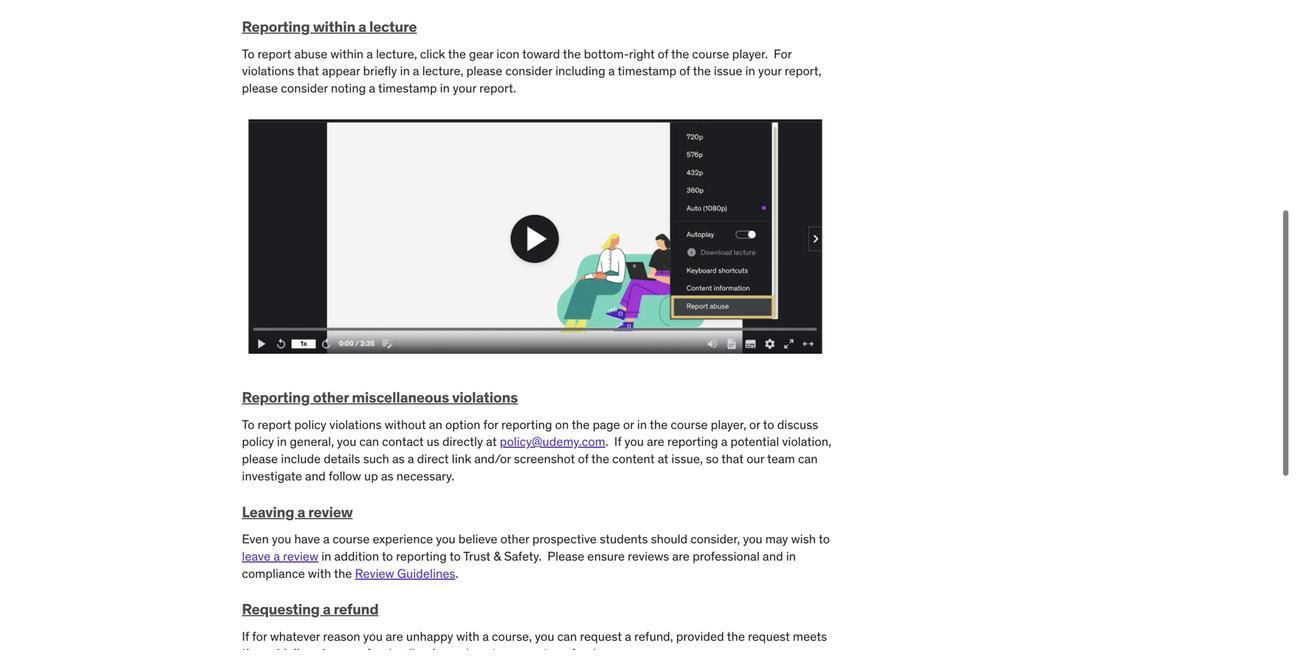 Task type: vqa. For each thing, say whether or not it's contained in the screenshot.
lecture, to the left
yes



Task type: describe. For each thing, give the bounding box(es) containing it.
at inside .  if you are reporting a potential violation, please include details such as a direct link and/or screenshot of the content at issue, so that our team can investigate and follow up as necessary.
[[658, 451, 669, 467]]

requesting a refund
[[242, 601, 379, 619]]

1 or from the left
[[623, 417, 634, 433]]

a up have
[[297, 503, 305, 522]]

that inside .  if you are reporting a potential violation, please include details such as a direct link and/or screenshot of the content at issue, so that our team can investigate and follow up as necessary.
[[722, 451, 744, 467]]

please
[[548, 549, 585, 565]]

guidelines
[[397, 566, 456, 582]]

a left course,
[[483, 629, 489, 645]]

to for to report abuse within a lecture, click the gear icon toward the bottom-right of the course player.  for violations that appear briefly in a lecture, please consider including a timestamp of the issue in your report, please consider noting a timestamp in your report.
[[242, 46, 255, 62]]

experience
[[373, 532, 433, 547]]

directly
[[443, 434, 483, 450]]

review inside even you have a course experience you believe other prospective students should consider, you may wish to leave a review
[[283, 549, 319, 565]]

you right the reason
[[363, 629, 383, 645]]

.  if you are reporting a potential violation, please include details such as a direct link and/or screenshot of the content at issue, so that our team can investigate and follow up as necessary.
[[242, 434, 832, 484]]

may
[[766, 532, 788, 547]]

report for policy
[[258, 417, 291, 433]]

briefly
[[363, 63, 397, 79]]

miscellaneous
[[352, 389, 449, 407]]

course,
[[492, 629, 532, 645]]

2 request from the left
[[748, 629, 790, 645]]

.
[[456, 566, 459, 582]]

violations inside to report abuse within a lecture, click the gear icon toward the bottom-right of the course player.  for violations that appear briefly in a lecture, please consider including a timestamp of the issue in your report, please consider noting a timestamp in your report.
[[242, 63, 294, 79]]

player
[[711, 417, 744, 433]]

1 horizontal spatial timestamp
[[618, 63, 677, 79]]

click
[[420, 46, 445, 62]]

1 vertical spatial consider
[[281, 80, 328, 96]]

to report abuse within a lecture, click the gear icon toward the bottom-right of the course player.  for violations that appear briefly in a lecture, please consider including a timestamp of the issue in your report, please consider noting a timestamp in your report.
[[242, 46, 822, 96]]

the left gear
[[448, 46, 466, 62]]

the right right
[[671, 46, 690, 62]]

abuse
[[294, 46, 328, 62]]

course inside to report abuse within a lecture, click the gear icon toward the bottom-right of the course player.  for violations that appear briefly in a lecture, please consider including a timestamp of the issue in your report, please consider noting a timestamp in your report.
[[693, 46, 730, 62]]

including
[[556, 63, 606, 79]]

if for for
[[242, 629, 249, 645]]

1 horizontal spatial for
[[484, 417, 499, 433]]

the up including
[[563, 46, 581, 62]]

a down briefly
[[369, 80, 376, 96]]

a left lecture
[[359, 17, 366, 36]]

appear
[[322, 63, 360, 79]]

addition
[[334, 549, 379, 565]]

in inside the , or to discuss policy in general, you can contact us directly at
[[277, 434, 287, 450]]

unhappy
[[406, 629, 453, 645]]

,
[[744, 417, 747, 433]]

on
[[555, 417, 569, 433]]

even you have a course experience you believe other prospective students should consider, you may wish to leave a review
[[242, 532, 830, 565]]

are inside the if for whatever reason you are unhappy with a course, you can request a refund, provided the request meets the guidelines in our
[[386, 629, 403, 645]]

leaving a review
[[242, 503, 353, 522]]

our inside the if for whatever reason you are unhappy with a course, you can request a refund, provided the request meets the guidelines in our
[[335, 646, 353, 651]]

violations for miscellaneous
[[452, 389, 518, 407]]

a up the compliance
[[274, 549, 280, 565]]

report,
[[785, 63, 822, 79]]

prospective
[[533, 532, 597, 547]]

us
[[427, 434, 440, 450]]

in addition to reporting to trust & safety.  please ensure reviews are professional and in compliance with the
[[242, 549, 796, 582]]

toward
[[522, 46, 560, 62]]

include
[[281, 451, 321, 467]]

have
[[294, 532, 320, 547]]

if for you
[[615, 434, 622, 450]]

in left "addition"
[[322, 549, 331, 565]]

1 vertical spatial please
[[242, 80, 278, 96]]

a left refund, on the bottom
[[625, 629, 632, 645]]

consider,
[[691, 532, 740, 547]]

ensure
[[588, 549, 625, 565]]

refund,
[[635, 629, 673, 645]]

so
[[706, 451, 719, 467]]

reviews
[[628, 549, 670, 565]]

if for whatever reason you are unhappy with a course, you can request a refund, provided the request meets the guidelines in our
[[242, 629, 827, 651]]

an
[[429, 417, 443, 433]]

refund
[[334, 601, 379, 619]]

provided
[[676, 629, 724, 645]]

violations for policy
[[330, 417, 382, 433]]

reporting for reporting other miscellaneous violations
[[242, 389, 310, 407]]

1 horizontal spatial consider
[[506, 63, 553, 79]]

0 horizontal spatial timestamp
[[378, 80, 437, 96]]

reporting for direct
[[668, 434, 718, 450]]

reporting within a lecture
[[242, 17, 417, 36]]

up
[[364, 469, 378, 484]]

investigate
[[242, 469, 302, 484]]

the left issue
[[693, 63, 711, 79]]

a right have
[[323, 532, 330, 547]]

should
[[651, 532, 688, 547]]

for
[[774, 46, 792, 62]]

guidelines
[[263, 646, 319, 651]]

professional
[[693, 549, 760, 565]]

leaving
[[242, 503, 294, 522]]

1 horizontal spatial reporting
[[502, 417, 552, 433]]

to up review
[[382, 549, 393, 565]]

without
[[385, 417, 426, 433]]

2 horizontal spatial of
[[680, 63, 690, 79]]

in up content
[[637, 417, 647, 433]]

reason
[[323, 629, 360, 645]]

direct
[[417, 451, 449, 467]]

general,
[[290, 434, 334, 450]]

right
[[629, 46, 655, 62]]

content
[[613, 451, 655, 467]]

team
[[767, 451, 795, 467]]

page
[[593, 417, 620, 433]]

wish
[[791, 532, 816, 547]]

and inside the in addition to reporting to trust & safety.  please ensure reviews are professional and in compliance with the
[[763, 549, 784, 565]]

whatever
[[270, 629, 320, 645]]

leave
[[242, 549, 271, 565]]

with inside the in addition to reporting to trust & safety.  please ensure reviews are professional and in compliance with the
[[308, 566, 331, 582]]

you up leave a review "link"
[[272, 532, 291, 547]]

please inside .  if you are reporting a potential violation, please include details such as a direct link and/or screenshot of the content at issue, so that our team can investigate and follow up as necessary.
[[242, 451, 278, 467]]

in right briefly
[[400, 63, 410, 79]]

review guidelines .
[[355, 566, 459, 582]]

in down wish
[[786, 549, 796, 565]]

even
[[242, 532, 269, 547]]

0 vertical spatial policy
[[294, 417, 327, 433]]

compliance
[[242, 566, 305, 582]]

you left believe
[[436, 532, 456, 547]]

can inside the if for whatever reason you are unhappy with a course, you can request a refund, provided the request meets the guidelines in our
[[558, 629, 577, 645]]

violation,
[[782, 434, 832, 450]]

1 request from the left
[[580, 629, 622, 645]]

believe
[[459, 532, 498, 547]]

details
[[324, 451, 360, 467]]

option
[[446, 417, 481, 433]]

other inside even you have a course experience you believe other prospective students should consider, you may wish to leave a review
[[501, 532, 530, 547]]

discuss
[[778, 417, 819, 433]]

policy@udemy.com link
[[500, 434, 606, 450]]

are inside .  if you are reporting a potential violation, please include details such as a direct link and/or screenshot of the content at issue, so that our team can investigate and follow up as necessary.
[[647, 434, 665, 450]]

reporting for reporting within a lecture
[[242, 17, 310, 36]]



Task type: locate. For each thing, give the bounding box(es) containing it.
report
[[258, 46, 291, 62], [258, 417, 291, 433]]

and down include on the bottom
[[305, 469, 326, 484]]

within up abuse in the left top of the page
[[313, 17, 355, 36]]

report left abuse in the left top of the page
[[258, 46, 291, 62]]

if inside the if for whatever reason you are unhappy with a course, you can request a refund, provided the request meets the guidelines in our
[[242, 629, 249, 645]]

to inside even you have a course experience you believe other prospective students should consider, you may wish to leave a review
[[819, 532, 830, 547]]

please
[[467, 63, 503, 79], [242, 80, 278, 96], [242, 451, 278, 467]]

1 vertical spatial can
[[798, 451, 818, 467]]

0 horizontal spatial at
[[486, 434, 497, 450]]

reporting up guidelines at the left bottom
[[396, 549, 447, 565]]

you right course,
[[535, 629, 555, 645]]

reporting inside .  if you are reporting a potential violation, please include details such as a direct link and/or screenshot of the content at issue, so that our team can investigate and follow up as necessary.
[[668, 434, 718, 450]]

0 horizontal spatial and
[[305, 469, 326, 484]]

and
[[305, 469, 326, 484], [763, 549, 784, 565]]

violations up to report policy violations without an option for reporting on the page or in the course player
[[452, 389, 518, 407]]

0 vertical spatial your
[[759, 63, 782, 79]]

0 vertical spatial review
[[308, 503, 353, 522]]

report up general,
[[258, 417, 291, 433]]

1 vertical spatial lecture,
[[422, 63, 464, 79]]

1 vertical spatial our
[[335, 646, 353, 651]]

1 vertical spatial reporting
[[242, 389, 310, 407]]

&
[[494, 549, 501, 565]]

consider down abuse in the left top of the page
[[281, 80, 328, 96]]

policy up investigate
[[242, 434, 274, 450]]

2 report from the top
[[258, 417, 291, 433]]

for right option
[[484, 417, 499, 433]]

1 horizontal spatial can
[[558, 629, 577, 645]]

0 horizontal spatial or
[[623, 417, 634, 433]]

or right page
[[623, 417, 634, 433]]

0 vertical spatial our
[[747, 451, 765, 467]]

policy up general,
[[294, 417, 327, 433]]

the up content
[[650, 417, 668, 433]]

to up potential
[[763, 417, 775, 433]]

1 vertical spatial report
[[258, 417, 291, 433]]

1 vertical spatial policy
[[242, 434, 274, 450]]

meets
[[793, 629, 827, 645]]

and/or
[[474, 451, 511, 467]]

review guidelines link
[[355, 566, 456, 582]]

1 vertical spatial are
[[672, 549, 690, 565]]

for up guidelines
[[252, 629, 267, 645]]

noting
[[331, 80, 366, 96]]

the inside the in addition to reporting to trust & safety.  please ensure reviews are professional and in compliance with the
[[334, 566, 352, 582]]

0 horizontal spatial request
[[580, 629, 622, 645]]

0 horizontal spatial of
[[578, 451, 589, 467]]

2 vertical spatial reporting
[[396, 549, 447, 565]]

1 vertical spatial for
[[252, 629, 267, 645]]

screenshot
[[514, 451, 575, 467]]

2 vertical spatial are
[[386, 629, 403, 645]]

or right ,
[[750, 417, 761, 433]]

for inside the if for whatever reason you are unhappy with a course, you can request a refund, provided the request meets the guidelines in our
[[252, 629, 267, 645]]

1 horizontal spatial policy
[[294, 417, 327, 433]]

1 horizontal spatial our
[[747, 451, 765, 467]]

timestamp down briefly
[[378, 80, 437, 96]]

with right unhappy
[[456, 629, 480, 645]]

your down for
[[759, 63, 782, 79]]

0 vertical spatial at
[[486, 434, 497, 450]]

are left unhappy
[[386, 629, 403, 645]]

1 to from the top
[[242, 46, 255, 62]]

0 horizontal spatial for
[[252, 629, 267, 645]]

0 vertical spatial reporting
[[502, 417, 552, 433]]

0 horizontal spatial our
[[335, 646, 353, 651]]

0 vertical spatial as
[[392, 451, 405, 467]]

1 vertical spatial review
[[283, 549, 319, 565]]

0 horizontal spatial lecture,
[[376, 46, 417, 62]]

follow
[[329, 469, 361, 484]]

1 horizontal spatial are
[[647, 434, 665, 450]]

1 vertical spatial if
[[242, 629, 249, 645]]

0 vertical spatial can
[[360, 434, 379, 450]]

1 vertical spatial to
[[242, 417, 255, 433]]

you inside .  if you are reporting a potential violation, please include details such as a direct link and/or screenshot of the content at issue, so that our team can investigate and follow up as necessary.
[[625, 434, 644, 450]]

in right issue
[[746, 63, 756, 79]]

1 horizontal spatial of
[[658, 46, 669, 62]]

1 vertical spatial at
[[658, 451, 669, 467]]

1 horizontal spatial other
[[501, 532, 530, 547]]

reporting up issue,
[[668, 434, 718, 450]]

policy inside the , or to discuss policy in general, you can contact us directly at
[[242, 434, 274, 450]]

in
[[400, 63, 410, 79], [746, 63, 756, 79], [440, 80, 450, 96], [637, 417, 647, 433], [277, 434, 287, 450], [322, 549, 331, 565], [786, 549, 796, 565], [322, 646, 332, 651]]

and inside .  if you are reporting a potential violation, please include details such as a direct link and/or screenshot of the content at issue, so that our team can investigate and follow up as necessary.
[[305, 469, 326, 484]]

0 vertical spatial if
[[615, 434, 622, 450]]

if
[[615, 434, 622, 450], [242, 629, 249, 645]]

the left guidelines
[[242, 646, 260, 651]]

1 vertical spatial and
[[763, 549, 784, 565]]

the right provided
[[727, 629, 745, 645]]

0 horizontal spatial policy
[[242, 434, 274, 450]]

policy
[[294, 417, 327, 433], [242, 434, 274, 450]]

to right wish
[[819, 532, 830, 547]]

1 horizontal spatial and
[[763, 549, 784, 565]]

reporting up policy@udemy.com link
[[502, 417, 552, 433]]

to for to report policy violations without an option for reporting on the page or in the course player
[[242, 417, 255, 433]]

the right on
[[572, 417, 590, 433]]

2 vertical spatial violations
[[330, 417, 382, 433]]

your
[[759, 63, 782, 79], [453, 80, 477, 96]]

or
[[623, 417, 634, 433], [750, 417, 761, 433]]

0 vertical spatial course
[[693, 46, 730, 62]]

reporting
[[502, 417, 552, 433], [668, 434, 718, 450], [396, 549, 447, 565]]

can inside .  if you are reporting a potential violation, please include details such as a direct link and/or screenshot of the content at issue, so that our team can investigate and follow up as necessary.
[[798, 451, 818, 467]]

the
[[448, 46, 466, 62], [563, 46, 581, 62], [671, 46, 690, 62], [693, 63, 711, 79], [572, 417, 590, 433], [650, 417, 668, 433], [592, 451, 610, 467], [334, 566, 352, 582], [727, 629, 745, 645], [242, 646, 260, 651]]

that inside to report abuse within a lecture, click the gear icon toward the bottom-right of the course player.  for violations that appear briefly in a lecture, please consider including a timestamp of the issue in your report, please consider noting a timestamp in your report.
[[297, 63, 319, 79]]

0 vertical spatial violations
[[242, 63, 294, 79]]

in inside the if for whatever reason you are unhappy with a course, you can request a refund, provided the request meets the guidelines in our
[[322, 646, 332, 651]]

0 vertical spatial other
[[313, 389, 349, 407]]

necessary.
[[397, 469, 455, 484]]

other up general,
[[313, 389, 349, 407]]

report inside to report abuse within a lecture, click the gear icon toward the bottom-right of the course player.  for violations that appear briefly in a lecture, please consider including a timestamp of the issue in your report, please consider noting a timestamp in your report.
[[258, 46, 291, 62]]

0 vertical spatial consider
[[506, 63, 553, 79]]

0 horizontal spatial if
[[242, 629, 249, 645]]

reporting up general,
[[242, 389, 310, 407]]

and down may at right
[[763, 549, 784, 565]]

violations down reporting other miscellaneous violations
[[330, 417, 382, 433]]

0 vertical spatial for
[[484, 417, 499, 433]]

as right up in the left bottom of the page
[[381, 469, 394, 484]]

in down click
[[440, 80, 450, 96]]

can right course,
[[558, 629, 577, 645]]

to inside the , or to discuss policy in general, you can contact us directly at
[[763, 417, 775, 433]]

if down page
[[615, 434, 622, 450]]

requesting
[[242, 601, 320, 619]]

are inside the in addition to reporting to trust & safety.  please ensure reviews are professional and in compliance with the
[[672, 549, 690, 565]]

review
[[308, 503, 353, 522], [283, 549, 319, 565]]

2 horizontal spatial violations
[[452, 389, 518, 407]]

your left report. in the top of the page
[[453, 80, 477, 96]]

potential
[[731, 434, 779, 450]]

1 vertical spatial other
[[501, 532, 530, 547]]

lecture, down click
[[422, 63, 464, 79]]

you up content
[[625, 434, 644, 450]]

are down should
[[672, 549, 690, 565]]

our inside .  if you are reporting a potential violation, please include details such as a direct link and/or screenshot of the content at issue, so that our team can investigate and follow up as necessary.
[[747, 451, 765, 467]]

review down have
[[283, 549, 319, 565]]

lecture, up briefly
[[376, 46, 417, 62]]

timestamp
[[618, 63, 677, 79], [378, 80, 437, 96]]

at inside the , or to discuss policy in general, you can contact us directly at
[[486, 434, 497, 450]]

2 to from the top
[[242, 417, 255, 433]]

0 vertical spatial please
[[467, 63, 503, 79]]

1 horizontal spatial or
[[750, 417, 761, 433]]

the inside .  if you are reporting a potential violation, please include details such as a direct link and/or screenshot of the content at issue, so that our team can investigate and follow up as necessary.
[[592, 451, 610, 467]]

lecture
[[369, 17, 417, 36]]

0 vertical spatial and
[[305, 469, 326, 484]]

1 horizontal spatial that
[[722, 451, 744, 467]]

2 or from the left
[[750, 417, 761, 433]]

a
[[359, 17, 366, 36], [367, 46, 373, 62], [413, 63, 419, 79], [609, 63, 615, 79], [369, 80, 376, 96], [721, 434, 728, 450], [408, 451, 414, 467], [297, 503, 305, 522], [323, 532, 330, 547], [274, 549, 280, 565], [323, 601, 331, 619], [483, 629, 489, 645], [625, 629, 632, 645]]

to inside to report abuse within a lecture, click the gear icon toward the bottom-right of the course player.  for violations that appear briefly in a lecture, please consider including a timestamp of the issue in your report, please consider noting a timestamp in your report.
[[242, 46, 255, 62]]

1 vertical spatial as
[[381, 469, 394, 484]]

in down the reason
[[322, 646, 332, 651]]

, or to discuss policy in general, you can contact us directly at
[[242, 417, 819, 450]]

to report policy violations without an option for reporting on the page or in the course player
[[242, 417, 744, 433]]

0 vertical spatial to
[[242, 46, 255, 62]]

violations
[[242, 63, 294, 79], [452, 389, 518, 407], [330, 417, 382, 433]]

to up investigate
[[242, 417, 255, 433]]

0 vertical spatial lecture,
[[376, 46, 417, 62]]

within
[[313, 17, 355, 36], [331, 46, 364, 62]]

1 reporting from the top
[[242, 17, 310, 36]]

that
[[297, 63, 319, 79], [722, 451, 744, 467]]

you
[[337, 434, 357, 450], [625, 434, 644, 450], [272, 532, 291, 547], [436, 532, 456, 547], [743, 532, 763, 547], [363, 629, 383, 645], [535, 629, 555, 645]]

1 vertical spatial violations
[[452, 389, 518, 407]]

of right right
[[658, 46, 669, 62]]

you inside the , or to discuss policy in general, you can contact us directly at
[[337, 434, 357, 450]]

2 vertical spatial of
[[578, 451, 589, 467]]

1 vertical spatial course
[[671, 417, 708, 433]]

the down "addition"
[[334, 566, 352, 582]]

can inside the , or to discuss policy in general, you can contact us directly at
[[360, 434, 379, 450]]

0 vertical spatial with
[[308, 566, 331, 582]]

within inside to report abuse within a lecture, click the gear icon toward the bottom-right of the course player.  for violations that appear briefly in a lecture, please consider including a timestamp of the issue in your report, please consider noting a timestamp in your report.
[[331, 46, 364, 62]]

our down potential
[[747, 451, 765, 467]]

if down requesting
[[242, 629, 249, 645]]

leave a review link
[[242, 549, 319, 565]]

of left issue
[[680, 63, 690, 79]]

are
[[647, 434, 665, 450], [672, 549, 690, 565], [386, 629, 403, 645]]

0 vertical spatial reporting
[[242, 17, 310, 36]]

reporting inside the in addition to reporting to trust & safety.  please ensure reviews are professional and in compliance with the
[[396, 549, 447, 565]]

at left issue,
[[658, 451, 669, 467]]

the left content
[[592, 451, 610, 467]]

0 horizontal spatial violations
[[242, 63, 294, 79]]

with down have
[[308, 566, 331, 582]]

0 horizontal spatial reporting
[[396, 549, 447, 565]]

of
[[658, 46, 669, 62], [680, 63, 690, 79], [578, 451, 589, 467]]

issue,
[[672, 451, 703, 467]]

icon
[[497, 46, 520, 62]]

issue
[[714, 63, 743, 79]]

link
[[452, 451, 471, 467]]

that right 'so'
[[722, 451, 744, 467]]

with inside the if for whatever reason you are unhappy with a course, you can request a refund, provided the request meets the guidelines in our
[[456, 629, 480, 645]]

students
[[600, 532, 648, 547]]

course up issue
[[693, 46, 730, 62]]

can up such
[[360, 434, 379, 450]]

0 horizontal spatial are
[[386, 629, 403, 645]]

to up .
[[450, 549, 461, 565]]

lecture,
[[376, 46, 417, 62], [422, 63, 464, 79]]

0 vertical spatial within
[[313, 17, 355, 36]]

review up have
[[308, 503, 353, 522]]

0 vertical spatial timestamp
[[618, 63, 677, 79]]

2 vertical spatial please
[[242, 451, 278, 467]]

consider down toward
[[506, 63, 553, 79]]

of down policy@udemy.com link
[[578, 451, 589, 467]]

such
[[363, 451, 389, 467]]

report_abuse_in_course_player.png image
[[248, 119, 823, 354]]

1 vertical spatial with
[[456, 629, 480, 645]]

review
[[355, 566, 394, 582]]

a down player
[[721, 434, 728, 450]]

our
[[747, 451, 765, 467], [335, 646, 353, 651]]

or inside the , or to discuss policy in general, you can contact us directly at
[[750, 417, 761, 433]]

request left meets
[[748, 629, 790, 645]]

as
[[392, 451, 405, 467], [381, 469, 394, 484]]

consider
[[506, 63, 553, 79], [281, 80, 328, 96]]

other
[[313, 389, 349, 407], [501, 532, 530, 547]]

reporting for in
[[396, 549, 447, 565]]

trust
[[463, 549, 491, 565]]

can
[[360, 434, 379, 450], [798, 451, 818, 467], [558, 629, 577, 645]]

1 horizontal spatial lecture,
[[422, 63, 464, 79]]

0 vertical spatial that
[[297, 63, 319, 79]]

0 horizontal spatial other
[[313, 389, 349, 407]]

0 vertical spatial are
[[647, 434, 665, 450]]

request
[[580, 629, 622, 645], [748, 629, 790, 645]]

gear
[[469, 46, 494, 62]]

1 horizontal spatial violations
[[330, 417, 382, 433]]

2 horizontal spatial reporting
[[668, 434, 718, 450]]

0 horizontal spatial consider
[[281, 80, 328, 96]]

1 horizontal spatial with
[[456, 629, 480, 645]]

0 horizontal spatial your
[[453, 80, 477, 96]]

as down contact
[[392, 451, 405, 467]]

2 horizontal spatial can
[[798, 451, 818, 467]]

1 horizontal spatial at
[[658, 451, 669, 467]]

course up "addition"
[[333, 532, 370, 547]]

if inside .  if you are reporting a potential violation, please include details such as a direct link and/or screenshot of the content at issue, so that our team can investigate and follow up as necessary.
[[615, 434, 622, 450]]

you up details
[[337, 434, 357, 450]]

report for abuse
[[258, 46, 291, 62]]

0 horizontal spatial can
[[360, 434, 379, 450]]

1 vertical spatial timestamp
[[378, 80, 437, 96]]

1 vertical spatial of
[[680, 63, 690, 79]]

2 vertical spatial can
[[558, 629, 577, 645]]

1 vertical spatial that
[[722, 451, 744, 467]]

1 report from the top
[[258, 46, 291, 62]]

to left abuse in the left top of the page
[[242, 46, 255, 62]]

are up content
[[647, 434, 665, 450]]

of inside .  if you are reporting a potential violation, please include details such as a direct link and/or screenshot of the content at issue, so that our team can investigate and follow up as necessary.
[[578, 451, 589, 467]]

course inside even you have a course experience you believe other prospective students should consider, you may wish to leave a review
[[333, 532, 370, 547]]

other up &
[[501, 532, 530, 547]]

course up issue,
[[671, 417, 708, 433]]

1 vertical spatial your
[[453, 80, 477, 96]]

contact
[[382, 434, 424, 450]]

our down the reason
[[335, 646, 353, 651]]

that down abuse in the left top of the page
[[297, 63, 319, 79]]

a down contact
[[408, 451, 414, 467]]

a right briefly
[[413, 63, 419, 79]]

a left refund
[[323, 601, 331, 619]]

with
[[308, 566, 331, 582], [456, 629, 480, 645]]

to
[[763, 417, 775, 433], [819, 532, 830, 547], [382, 549, 393, 565], [450, 549, 461, 565]]

0 horizontal spatial that
[[297, 63, 319, 79]]

2 reporting from the top
[[242, 389, 310, 407]]

within up appear
[[331, 46, 364, 62]]

2 vertical spatial course
[[333, 532, 370, 547]]

report.
[[480, 80, 516, 96]]

you left may at right
[[743, 532, 763, 547]]

bottom-
[[584, 46, 629, 62]]

at up the and/or
[[486, 434, 497, 450]]

0 vertical spatial report
[[258, 46, 291, 62]]

can down 'violation,' at the right bottom
[[798, 451, 818, 467]]

a down bottom-
[[609, 63, 615, 79]]

timestamp down right
[[618, 63, 677, 79]]

reporting up abuse in the left top of the page
[[242, 17, 310, 36]]

0 vertical spatial of
[[658, 46, 669, 62]]

1 horizontal spatial request
[[748, 629, 790, 645]]

policy@udemy.com
[[500, 434, 606, 450]]

1 vertical spatial within
[[331, 46, 364, 62]]

a up briefly
[[367, 46, 373, 62]]

reporting other miscellaneous violations
[[242, 389, 518, 407]]

2 horizontal spatial are
[[672, 549, 690, 565]]

in up include on the bottom
[[277, 434, 287, 450]]

1 vertical spatial reporting
[[668, 434, 718, 450]]

violations left appear
[[242, 63, 294, 79]]

request left refund, on the bottom
[[580, 629, 622, 645]]



